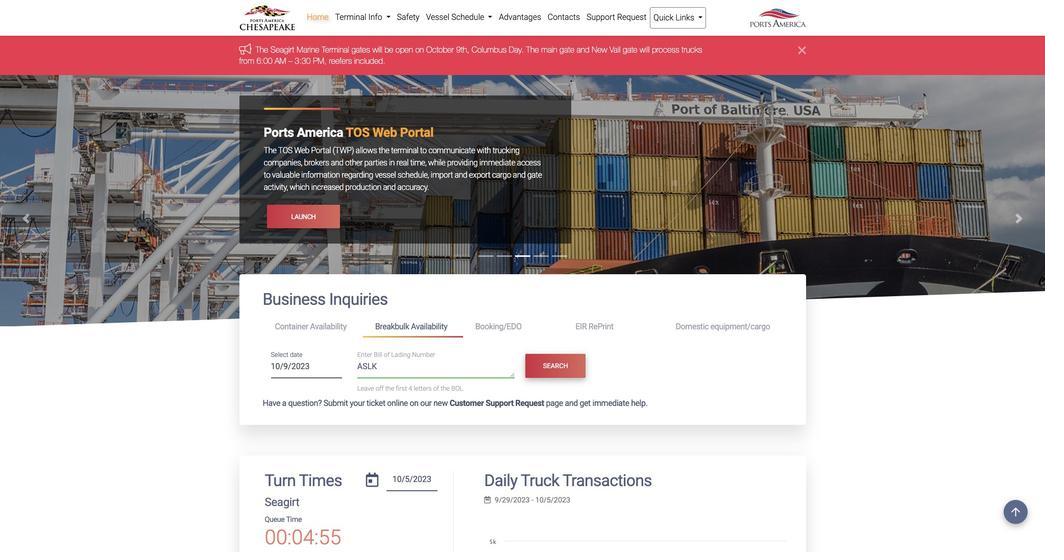 Task type: locate. For each thing, give the bounding box(es) containing it.
1 vertical spatial request
[[515, 398, 544, 408]]

increased
[[311, 182, 344, 192]]

1 horizontal spatial availability
[[411, 322, 448, 331]]

activity,
[[264, 182, 288, 192]]

access
[[517, 158, 541, 168]]

the up the 6:00
[[256, 45, 268, 54]]

availability down business inquiries
[[310, 322, 347, 331]]

0 horizontal spatial of
[[384, 351, 390, 358]]

portal up 'brokers'
[[311, 146, 331, 155]]

tos up the companies,
[[278, 146, 293, 155]]

availability for container availability
[[310, 322, 347, 331]]

0 horizontal spatial request
[[515, 398, 544, 408]]

import
[[431, 170, 453, 180]]

the for the tos web portal (twp) allows the terminal to communicate with trucking companies,                         brokers and other parties in real time, while providing immediate access to valuable                         information regarding vessel schedule, import and export cargo and gate activity, which increased production and accuracy.
[[264, 146, 277, 155]]

support inside 00:04:55 main content
[[486, 398, 514, 408]]

the left bol
[[441, 385, 450, 392]]

be
[[385, 45, 393, 54]]

the inside the tos web portal (twp) allows the terminal to communicate with trucking companies,                         brokers and other parties in real time, while providing immediate access to valuable                         information regarding vessel schedule, import and export cargo and gate activity, which increased production and accuracy.
[[264, 146, 277, 155]]

and left get
[[565, 398, 578, 408]]

1 vertical spatial web
[[294, 146, 309, 155]]

0 vertical spatial request
[[617, 12, 647, 22]]

on right open
[[415, 45, 424, 54]]

1 horizontal spatial portal
[[400, 125, 434, 140]]

1 horizontal spatial will
[[640, 45, 650, 54]]

0 horizontal spatial will
[[372, 45, 382, 54]]

support up new
[[587, 12, 615, 22]]

1 vertical spatial on
[[410, 398, 419, 408]]

web inside the tos web portal (twp) allows the terminal to communicate with trucking companies,                         brokers and other parties in real time, while providing immediate access to valuable                         information regarding vessel schedule, import and export cargo and gate activity, which increased production and accuracy.
[[294, 146, 309, 155]]

1 vertical spatial seagirt
[[265, 495, 299, 509]]

to
[[420, 146, 427, 155], [264, 170, 270, 180]]

immediate
[[480, 158, 515, 168], [593, 398, 629, 408]]

terminal left info
[[335, 12, 366, 22]]

on left our
[[410, 398, 419, 408]]

terminal info
[[335, 12, 384, 22]]

0 vertical spatial terminal
[[335, 12, 366, 22]]

regarding
[[342, 170, 373, 180]]

immediate right get
[[593, 398, 629, 408]]

reefers
[[329, 57, 352, 66]]

1 vertical spatial support
[[486, 398, 514, 408]]

the seagirt marine terminal gates will be open on october 9th, columbus day. the main gate and new vail gate will process trucks from 6:00 am – 3:30 pm, reefers included.
[[239, 45, 702, 66]]

1 vertical spatial tos
[[278, 146, 293, 155]]

the up in
[[379, 146, 389, 155]]

the
[[256, 45, 268, 54], [526, 45, 539, 54], [264, 146, 277, 155]]

request inside 00:04:55 main content
[[515, 398, 544, 408]]

eir reprint
[[576, 322, 614, 331]]

marine
[[297, 45, 319, 54]]

request
[[617, 12, 647, 22], [515, 398, 544, 408]]

immediate up cargo
[[480, 158, 515, 168]]

0 horizontal spatial portal
[[311, 146, 331, 155]]

from
[[239, 57, 254, 66]]

0 vertical spatial web
[[373, 125, 397, 140]]

1 horizontal spatial request
[[617, 12, 647, 22]]

times
[[299, 471, 342, 490]]

ports
[[264, 125, 294, 140]]

1 horizontal spatial web
[[373, 125, 397, 140]]

of right the letters
[[433, 385, 439, 392]]

and down vessel
[[383, 182, 396, 192]]

breakbulk availability link
[[363, 317, 463, 338]]

columbus
[[472, 45, 507, 54]]

go to top image
[[1004, 500, 1028, 524]]

quick links link
[[650, 7, 706, 29]]

0 horizontal spatial gate
[[527, 170, 542, 180]]

0 horizontal spatial availability
[[310, 322, 347, 331]]

number
[[412, 351, 435, 358]]

0 vertical spatial of
[[384, 351, 390, 358]]

breakbulk
[[375, 322, 409, 331]]

0 vertical spatial support
[[587, 12, 615, 22]]

0 horizontal spatial web
[[294, 146, 309, 155]]

2 horizontal spatial gate
[[623, 45, 638, 54]]

1 horizontal spatial of
[[433, 385, 439, 392]]

ports america tos web portal
[[264, 125, 434, 140]]

and left new
[[577, 45, 590, 54]]

0 horizontal spatial to
[[264, 170, 270, 180]]

in
[[389, 158, 395, 168]]

enter bill of lading number
[[357, 351, 435, 358]]

terminal inside terminal info link
[[335, 12, 366, 22]]

lading
[[391, 351, 411, 358]]

pm,
[[313, 57, 327, 66]]

portal inside the tos web portal (twp) allows the terminal to communicate with trucking companies,                         brokers and other parties in real time, while providing immediate access to valuable                         information regarding vessel schedule, import and export cargo and gate activity, which increased production and accuracy.
[[311, 146, 331, 155]]

bol
[[451, 385, 463, 392]]

of right "bill"
[[384, 351, 390, 358]]

transactions
[[563, 471, 652, 490]]

1 vertical spatial terminal
[[322, 45, 349, 54]]

companies,
[[264, 158, 302, 168]]

inquiries
[[329, 290, 388, 309]]

0 horizontal spatial tos
[[278, 146, 293, 155]]

web up the allows
[[373, 125, 397, 140]]

portal up terminal at left
[[400, 125, 434, 140]]

1 horizontal spatial to
[[420, 146, 427, 155]]

2 will from the left
[[640, 45, 650, 54]]

to up the time,
[[420, 146, 427, 155]]

None text field
[[386, 471, 438, 491]]

0 vertical spatial portal
[[400, 125, 434, 140]]

1 availability from the left
[[310, 322, 347, 331]]

calendar week image
[[484, 496, 491, 504]]

tos up the allows
[[346, 125, 370, 140]]

will left 'be'
[[372, 45, 382, 54]]

0 horizontal spatial immediate
[[480, 158, 515, 168]]

calendar day image
[[366, 473, 379, 487]]

request left page
[[515, 398, 544, 408]]

on inside 00:04:55 main content
[[410, 398, 419, 408]]

vail
[[610, 45, 621, 54]]

turn times
[[265, 471, 342, 490]]

seagirt inside the seagirt marine terminal gates will be open on october 9th, columbus day. the main gate and new vail gate will process trucks from 6:00 am – 3:30 pm, reefers included.
[[271, 45, 294, 54]]

2 availability from the left
[[411, 322, 448, 331]]

gate right the main
[[560, 45, 574, 54]]

will
[[372, 45, 382, 54], [640, 45, 650, 54]]

web up 'brokers'
[[294, 146, 309, 155]]

terminal up reefers
[[322, 45, 349, 54]]

tos
[[346, 125, 370, 140], [278, 146, 293, 155]]

0 vertical spatial tos
[[346, 125, 370, 140]]

the up the companies,
[[264, 146, 277, 155]]

daily truck transactions
[[484, 471, 652, 490]]

close image
[[798, 44, 806, 56]]

question?
[[288, 398, 322, 408]]

included.
[[354, 57, 385, 66]]

terminal inside the seagirt marine terminal gates will be open on october 9th, columbus day. the main gate and new vail gate will process trucks from 6:00 am – 3:30 pm, reefers included.
[[322, 45, 349, 54]]

the seagirt marine terminal gates will be open on october 9th, columbus day. the main gate and new vail gate will process trucks from 6:00 am – 3:30 pm, reefers included. alert
[[0, 36, 1045, 75]]

first
[[396, 385, 407, 392]]

support right customer
[[486, 398, 514, 408]]

0 vertical spatial on
[[415, 45, 424, 54]]

daily
[[484, 471, 518, 490]]

and down (twp) in the top left of the page
[[331, 158, 343, 168]]

terminal
[[335, 12, 366, 22], [322, 45, 349, 54]]

domestic equipment/cargo
[[676, 322, 770, 331]]

-
[[532, 496, 534, 504]]

providing
[[447, 158, 478, 168]]

0 vertical spatial seagirt
[[271, 45, 294, 54]]

accuracy.
[[397, 182, 429, 192]]

1 horizontal spatial support
[[587, 12, 615, 22]]

on
[[415, 45, 424, 54], [410, 398, 419, 408]]

request left quick
[[617, 12, 647, 22]]

availability up number
[[411, 322, 448, 331]]

1 vertical spatial portal
[[311, 146, 331, 155]]

9/29/2023
[[495, 496, 530, 504]]

gate down the access
[[527, 170, 542, 180]]

immediate inside the tos web portal (twp) allows the terminal to communicate with trucking companies,                         brokers and other parties in real time, while providing immediate access to valuable                         information regarding vessel schedule, import and export cargo and gate activity, which increased production and accuracy.
[[480, 158, 515, 168]]

search button
[[526, 354, 586, 378]]

and
[[577, 45, 590, 54], [331, 158, 343, 168], [455, 170, 467, 180], [513, 170, 526, 180], [383, 182, 396, 192], [565, 398, 578, 408]]

container availability link
[[263, 317, 363, 336]]

business
[[263, 290, 326, 309]]

the for the seagirt marine terminal gates will be open on october 9th, columbus day. the main gate and new vail gate will process trucks from 6:00 am – 3:30 pm, reefers included.
[[256, 45, 268, 54]]

seagirt
[[271, 45, 294, 54], [265, 495, 299, 509]]

seagirt up the queue
[[265, 495, 299, 509]]

container availability
[[275, 322, 347, 331]]

seagirt inside 00:04:55 main content
[[265, 495, 299, 509]]

booking/edo
[[475, 322, 522, 331]]

open
[[396, 45, 413, 54]]

support request
[[587, 12, 647, 22]]

seagirt up am
[[271, 45, 294, 54]]

1 horizontal spatial immediate
[[593, 398, 629, 408]]

new
[[434, 398, 448, 408]]

which
[[290, 182, 310, 192]]

0 vertical spatial immediate
[[480, 158, 515, 168]]

will left process
[[640, 45, 650, 54]]

0 horizontal spatial support
[[486, 398, 514, 408]]

info
[[368, 12, 382, 22]]

select
[[271, 351, 288, 358]]

and down providing
[[455, 170, 467, 180]]

to up activity,
[[264, 170, 270, 180]]

advantages
[[499, 12, 541, 22]]

request inside support request link
[[617, 12, 647, 22]]

1 vertical spatial immediate
[[593, 398, 629, 408]]

day.
[[509, 45, 524, 54]]

gate right 'vail'
[[623, 45, 638, 54]]



Task type: vqa. For each thing, say whether or not it's contained in the screenshot.
'50'
no



Task type: describe. For each thing, give the bounding box(es) containing it.
online
[[387, 398, 408, 408]]

am
[[275, 57, 286, 66]]

9th,
[[456, 45, 469, 54]]

date
[[290, 351, 303, 358]]

new
[[592, 45, 607, 54]]

leave off the first 4 letters of the bol
[[357, 385, 463, 392]]

cargo
[[492, 170, 511, 180]]

terminal info link
[[332, 7, 394, 28]]

and down the access
[[513, 170, 526, 180]]

breakbulk availability
[[375, 322, 448, 331]]

launch link
[[267, 205, 340, 229]]

home link
[[304, 7, 332, 28]]

4
[[409, 385, 412, 392]]

communicate
[[429, 146, 475, 155]]

1 will from the left
[[372, 45, 382, 54]]

valuable
[[272, 170, 300, 180]]

safety link
[[394, 7, 423, 28]]

bullhorn image
[[239, 44, 256, 55]]

truck
[[521, 471, 559, 490]]

ticket
[[367, 398, 385, 408]]

our
[[420, 398, 432, 408]]

vessel
[[426, 12, 450, 22]]

3:30
[[295, 57, 311, 66]]

turn
[[265, 471, 296, 490]]

brokers
[[304, 158, 329, 168]]

availability for breakbulk availability
[[411, 322, 448, 331]]

1 vertical spatial to
[[264, 170, 270, 180]]

reprint
[[589, 322, 614, 331]]

gates
[[352, 45, 370, 54]]

booking/edo link
[[463, 317, 563, 336]]

immediate inside 00:04:55 main content
[[593, 398, 629, 408]]

1 vertical spatial of
[[433, 385, 439, 392]]

schedule
[[452, 12, 484, 22]]

allows
[[356, 146, 377, 155]]

other
[[345, 158, 363, 168]]

and inside the seagirt marine terminal gates will be open on october 9th, columbus day. the main gate and new vail gate will process trucks from 6:00 am – 3:30 pm, reefers included.
[[577, 45, 590, 54]]

tos web portal image
[[0, 75, 1045, 526]]

off
[[376, 385, 384, 392]]

production
[[345, 182, 381, 192]]

queue time 00:04:55
[[265, 515, 341, 549]]

on inside the seagirt marine terminal gates will be open on october 9th, columbus day. the main gate and new vail gate will process trucks from 6:00 am – 3:30 pm, reefers included.
[[415, 45, 424, 54]]

safety
[[397, 12, 420, 22]]

(twp)
[[333, 146, 354, 155]]

the right the day.
[[526, 45, 539, 54]]

a
[[282, 398, 286, 408]]

customer
[[450, 398, 484, 408]]

launch
[[291, 213, 316, 220]]

time,
[[410, 158, 427, 168]]

Enter Bill of Lading Number text field
[[357, 361, 515, 378]]

00:04:55 main content
[[232, 274, 814, 552]]

contacts link
[[545, 7, 583, 28]]

trucking
[[493, 146, 520, 155]]

0 vertical spatial to
[[420, 146, 427, 155]]

and inside 00:04:55 main content
[[565, 398, 578, 408]]

export
[[469, 170, 490, 180]]

1 horizontal spatial tos
[[346, 125, 370, 140]]

vessel schedule
[[426, 12, 486, 22]]

9/29/2023 - 10/5/2023
[[495, 496, 570, 504]]

october
[[426, 45, 454, 54]]

gate inside the tos web portal (twp) allows the terminal to communicate with trucking companies,                         brokers and other parties in real time, while providing immediate access to valuable                         information regarding vessel schedule, import and export cargo and gate activity, which increased production and accuracy.
[[527, 170, 542, 180]]

letters
[[414, 385, 432, 392]]

domestic
[[676, 322, 709, 331]]

the seagirt marine terminal gates will be open on october 9th, columbus day. the main gate and new vail gate will process trucks from 6:00 am – 3:30 pm, reefers included. link
[[239, 45, 702, 66]]

your
[[350, 398, 365, 408]]

6:00
[[257, 57, 272, 66]]

–
[[288, 57, 293, 66]]

schedule,
[[398, 170, 429, 180]]

process
[[652, 45, 679, 54]]

enter
[[357, 351, 372, 358]]

customer support request link
[[450, 398, 544, 408]]

bill
[[374, 351, 382, 358]]

business inquiries
[[263, 290, 388, 309]]

home
[[307, 12, 329, 22]]

submit
[[324, 398, 348, 408]]

while
[[428, 158, 445, 168]]

trucks
[[682, 45, 702, 54]]

vessel
[[375, 170, 396, 180]]

america
[[297, 125, 343, 140]]

the tos web portal (twp) allows the terminal to communicate with trucking companies,                         brokers and other parties in real time, while providing immediate access to valuable                         information regarding vessel schedule, import and export cargo and gate activity, which increased production and accuracy.
[[264, 146, 542, 192]]

container
[[275, 322, 308, 331]]

time
[[286, 515, 302, 524]]

support request link
[[583, 7, 650, 28]]

get
[[580, 398, 591, 408]]

eir reprint link
[[563, 317, 664, 336]]

the right off
[[385, 385, 394, 392]]

1 horizontal spatial gate
[[560, 45, 574, 54]]

quick
[[654, 13, 674, 22]]

equipment/cargo
[[711, 322, 770, 331]]

advantages link
[[496, 7, 545, 28]]

tos inside the tos web portal (twp) allows the terminal to communicate with trucking companies,                         brokers and other parties in real time, while providing immediate access to valuable                         information regarding vessel schedule, import and export cargo and gate activity, which increased production and accuracy.
[[278, 146, 293, 155]]

queue
[[265, 515, 285, 524]]

terminal
[[391, 146, 418, 155]]

real
[[396, 158, 409, 168]]

Select date text field
[[271, 358, 342, 378]]

leave
[[357, 385, 374, 392]]

the inside the tos web portal (twp) allows the terminal to communicate with trucking companies,                         brokers and other parties in real time, while providing immediate access to valuable                         information regarding vessel schedule, import and export cargo and gate activity, which increased production and accuracy.
[[379, 146, 389, 155]]

have a question? submit your ticket online on our new customer support request page and get immediate help.
[[263, 398, 648, 408]]



